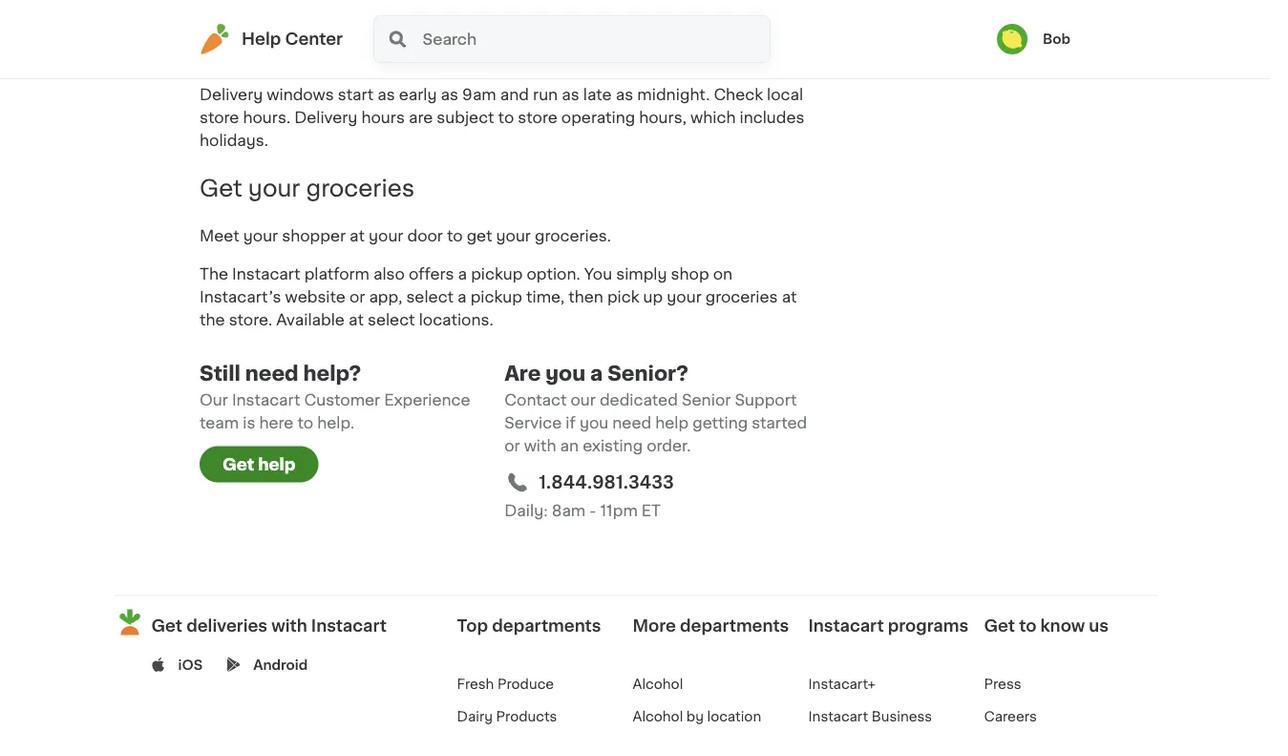 Task type: describe. For each thing, give the bounding box(es) containing it.
daily: 8am - 11pm et
[[505, 504, 661, 519]]

groceries.
[[535, 229, 611, 244]]

with inside are you a senior? contact our dedicated senior support service if you need help getting started or with an existing order.
[[524, 439, 556, 454]]

dairy products link
[[457, 710, 557, 723]]

et
[[642, 504, 661, 519]]

meet your shopper at your door to get your groceries.
[[200, 229, 615, 244]]

senior?
[[608, 364, 689, 384]]

time,
[[526, 290, 565, 305]]

week
[[688, 26, 728, 42]]

top
[[457, 618, 488, 634]]

android play store logo image
[[227, 658, 241, 672]]

alcohol by location link
[[633, 710, 761, 723]]

get help
[[223, 457, 296, 473]]

shop
[[671, 267, 709, 282]]

1 for from the left
[[341, 26, 362, 42]]

which
[[691, 110, 736, 126]]

started
[[752, 416, 807, 431]]

the
[[200, 267, 228, 282]]

still need help? our instacart customer experience team is here to help.
[[200, 364, 471, 431]]

are you a senior? contact our dedicated senior support service if you need help getting started or with an existing order.
[[505, 364, 807, 454]]

alcohol for the alcohol link
[[633, 678, 683, 691]]

or inside are you a senior? contact our dedicated senior support service if you need help getting started or with an existing order.
[[505, 439, 520, 454]]

instacart image
[[200, 24, 230, 54]]

0 vertical spatial pickup
[[471, 267, 523, 282]]

0 vertical spatial a
[[458, 267, 467, 282]]

later
[[551, 26, 585, 42]]

2 vertical spatial at
[[349, 313, 364, 328]]

are
[[409, 110, 433, 126]]

pick
[[607, 290, 640, 305]]

top departments
[[457, 618, 601, 634]]

ios
[[178, 659, 203, 672]]

alcohol by location
[[633, 710, 761, 723]]

platform
[[304, 267, 370, 282]]

app,
[[369, 290, 402, 305]]

hours
[[361, 110, 405, 126]]

bob
[[1043, 32, 1071, 46]]

more departments
[[633, 618, 789, 634]]

an inside schedule delivery for as fast as an hour, or for later in the day or week to fit your schedule.
[[442, 26, 461, 42]]

operating
[[561, 110, 635, 126]]

deliveries
[[186, 618, 268, 634]]

-
[[590, 504, 596, 519]]

get for get help
[[223, 457, 254, 473]]

help.
[[317, 416, 355, 431]]

hours,
[[639, 110, 687, 126]]

the inside 'the instacart platform also offers a pickup option. you simply shop on instacart's website or app, select a pickup time, then pick up your groceries at the store. available at select locations.'
[[200, 313, 225, 328]]

business
[[872, 710, 932, 723]]

simply
[[616, 267, 667, 282]]

0 vertical spatial delivery
[[200, 88, 263, 103]]

know
[[1041, 618, 1085, 634]]

schedule
[[200, 26, 272, 42]]

instacart business
[[809, 710, 932, 723]]

groceries inside 'the instacart platform also offers a pickup option. you simply shop on instacart's website or app, select a pickup time, then pick up your groceries at the store. available at select locations.'
[[706, 290, 778, 305]]

produce
[[498, 678, 554, 691]]

2 store from the left
[[518, 110, 558, 126]]

start
[[338, 88, 374, 103]]

11pm
[[600, 504, 638, 519]]

us
[[1089, 618, 1109, 634]]

fresh produce link
[[457, 678, 554, 691]]

press
[[984, 678, 1022, 691]]

8am
[[552, 504, 586, 519]]

also
[[373, 267, 405, 282]]

careers link
[[984, 710, 1037, 723]]

need inside are you a senior? contact our dedicated senior support service if you need help getting started or with an existing order.
[[613, 416, 652, 431]]

your inside schedule delivery for as fast as an hour, or for later in the day or week to fit your schedule.
[[772, 26, 807, 42]]

up
[[643, 290, 663, 305]]

help inside are you a senior? contact our dedicated senior support service if you need help getting started or with an existing order.
[[655, 416, 689, 431]]

daily:
[[505, 504, 548, 519]]

as up 'subject'
[[441, 88, 459, 103]]

locations.
[[419, 313, 493, 328]]

fresh
[[457, 678, 494, 691]]

door
[[407, 229, 443, 244]]

or inside 'the instacart platform also offers a pickup option. you simply shop on instacart's website or app, select a pickup time, then pick up your groceries at the store. available at select locations.'
[[350, 290, 365, 305]]

dairy
[[457, 710, 493, 723]]

early
[[399, 88, 437, 103]]

get your groceries
[[200, 177, 415, 200]]

schedule.
[[200, 49, 274, 65]]

more
[[633, 618, 676, 634]]

run
[[533, 88, 558, 103]]

departments for top departments
[[492, 618, 601, 634]]

is
[[243, 416, 255, 431]]

midnight.
[[637, 88, 710, 103]]

late
[[583, 88, 612, 103]]

alcohol link
[[633, 678, 683, 691]]

support
[[735, 393, 797, 408]]

senior
[[682, 393, 731, 408]]

includes
[[740, 110, 805, 126]]

contact
[[505, 393, 567, 408]]

as left fast
[[366, 26, 383, 42]]

as up hours
[[378, 88, 395, 103]]

as right run
[[562, 88, 579, 103]]

hours.
[[243, 110, 290, 126]]

delivery
[[276, 26, 337, 42]]

store.
[[229, 313, 272, 328]]



Task type: vqa. For each thing, say whether or not it's contained in the screenshot.
26
no



Task type: locate. For each thing, give the bounding box(es) containing it.
as right late
[[616, 88, 633, 103]]

by
[[687, 710, 704, 723]]

to left know
[[1019, 618, 1037, 634]]

groceries up shopper
[[306, 177, 415, 200]]

0 horizontal spatial delivery
[[200, 88, 263, 103]]

bob link
[[997, 24, 1071, 54]]

dedicated
[[600, 393, 678, 408]]

get down is
[[223, 457, 254, 473]]

0 vertical spatial help
[[655, 416, 689, 431]]

need down dedicated at the bottom of the page
[[613, 416, 652, 431]]

1 vertical spatial you
[[580, 416, 609, 431]]

team
[[200, 416, 239, 431]]

need inside 'still need help? our instacart customer experience team is here to help.'
[[245, 364, 299, 384]]

experience
[[384, 393, 471, 408]]

0 vertical spatial you
[[546, 364, 586, 384]]

2 alcohol from the top
[[633, 710, 683, 723]]

1 departments from the left
[[492, 618, 601, 634]]

instacart
[[232, 267, 300, 282], [232, 393, 300, 408], [311, 618, 387, 634], [809, 618, 884, 634], [809, 710, 868, 723]]

get
[[467, 229, 492, 244]]

groceries down on
[[706, 290, 778, 305]]

a up "our"
[[590, 364, 603, 384]]

the right in
[[607, 26, 632, 42]]

1 horizontal spatial groceries
[[706, 290, 778, 305]]

0 horizontal spatial with
[[271, 618, 307, 634]]

order.
[[647, 439, 691, 454]]

1 vertical spatial help
[[258, 457, 296, 473]]

android link
[[253, 656, 308, 675]]

an left hour,
[[442, 26, 461, 42]]

an down if
[[560, 439, 579, 454]]

departments for more departments
[[680, 618, 789, 634]]

a inside are you a senior? contact our dedicated senior support service if you need help getting started or with an existing order.
[[590, 364, 603, 384]]

for right delivery
[[341, 26, 362, 42]]

1 horizontal spatial an
[[560, 439, 579, 454]]

instacart+
[[809, 678, 876, 691]]

2 for from the left
[[526, 26, 547, 42]]

careers
[[984, 710, 1037, 723]]

0 horizontal spatial departments
[[492, 618, 601, 634]]

1.844.981.3433
[[539, 474, 674, 491]]

1 vertical spatial groceries
[[706, 290, 778, 305]]

customer
[[304, 393, 380, 408]]

shopper
[[282, 229, 346, 244]]

1 vertical spatial need
[[613, 416, 652, 431]]

alcohol up alcohol by location
[[633, 678, 683, 691]]

1 vertical spatial pickup
[[471, 290, 522, 305]]

groceries
[[306, 177, 415, 200], [706, 290, 778, 305]]

1 vertical spatial with
[[271, 618, 307, 634]]

or left app,
[[350, 290, 365, 305]]

offers
[[409, 267, 454, 282]]

to left the get
[[447, 229, 463, 244]]

delivery windows start as early as 9am and run as late as midnight. check local store hours. delivery hours are subject to store operating hours, which includes holidays.
[[200, 88, 805, 149]]

select down offers
[[406, 290, 454, 305]]

with up android
[[271, 618, 307, 634]]

1 vertical spatial an
[[560, 439, 579, 454]]

android
[[253, 659, 308, 672]]

1.844.981.3433 link
[[539, 470, 674, 496]]

help down here
[[258, 457, 296, 473]]

to inside delivery windows start as early as 9am and run as late as midnight. check local store hours. delivery hours are subject to store operating hours, which includes holidays.
[[498, 110, 514, 126]]

your right the get
[[496, 229, 531, 244]]

0 vertical spatial an
[[442, 26, 461, 42]]

get deliveries with instacart
[[151, 618, 387, 634]]

or right 'day'
[[668, 26, 684, 42]]

1 horizontal spatial help
[[655, 416, 689, 431]]

0 horizontal spatial for
[[341, 26, 362, 42]]

1 horizontal spatial need
[[613, 416, 652, 431]]

help center link
[[200, 24, 343, 54]]

for left later
[[526, 26, 547, 42]]

get right instacart shopper app logo
[[151, 618, 182, 634]]

help up order.
[[655, 416, 689, 431]]

your up also
[[369, 229, 403, 244]]

to inside schedule delivery for as fast as an hour, or for later in the day or week to fit your schedule.
[[732, 26, 748, 42]]

to left fit
[[732, 26, 748, 42]]

2 vertical spatial a
[[590, 364, 603, 384]]

help inside button
[[258, 457, 296, 473]]

instacart inside 'still need help? our instacart customer experience team is here to help.'
[[232, 393, 300, 408]]

help?
[[303, 364, 361, 384]]

an inside are you a senior? contact our dedicated senior support service if you need help getting started or with an existing order.
[[560, 439, 579, 454]]

help
[[242, 31, 281, 47]]

departments up produce
[[492, 618, 601, 634]]

store
[[200, 110, 239, 126], [518, 110, 558, 126]]

ios link
[[178, 656, 203, 675]]

1 vertical spatial select
[[368, 313, 415, 328]]

get for get to know us
[[984, 618, 1015, 634]]

still
[[200, 364, 241, 384]]

1 horizontal spatial the
[[607, 26, 632, 42]]

Search search field
[[421, 16, 770, 62]]

delivery down windows
[[294, 110, 358, 126]]

get for get your groceries
[[200, 177, 242, 200]]

your right meet
[[243, 229, 278, 244]]

to right here
[[298, 416, 313, 431]]

and
[[500, 88, 529, 103]]

0 vertical spatial at
[[350, 229, 365, 244]]

instacart inside 'the instacart platform also offers a pickup option. you simply shop on instacart's website or app, select a pickup time, then pick up your groceries at the store. available at select locations.'
[[232, 267, 300, 282]]

schedule delivery for as fast as an hour, or for later in the day or week to fit your schedule.
[[200, 26, 807, 65]]

location
[[707, 710, 761, 723]]

with down service
[[524, 439, 556, 454]]

0 horizontal spatial groceries
[[306, 177, 415, 200]]

your inside 'the instacart platform also offers a pickup option. you simply shop on instacart's website or app, select a pickup time, then pick up your groceries at the store. available at select locations.'
[[667, 290, 702, 305]]

0 vertical spatial need
[[245, 364, 299, 384]]

or
[[506, 26, 522, 42], [668, 26, 684, 42], [350, 290, 365, 305], [505, 439, 520, 454]]

get help button
[[200, 447, 319, 483]]

0 horizontal spatial need
[[245, 364, 299, 384]]

you
[[584, 267, 612, 282]]

0 horizontal spatial the
[[200, 313, 225, 328]]

a right offers
[[458, 267, 467, 282]]

the inside schedule delivery for as fast as an hour, or for later in the day or week to fit your schedule.
[[607, 26, 632, 42]]

1 store from the left
[[200, 110, 239, 126]]

or down service
[[505, 439, 520, 454]]

store up holidays.
[[200, 110, 239, 126]]

our
[[571, 393, 596, 408]]

as
[[366, 26, 383, 42], [420, 26, 438, 42], [378, 88, 395, 103], [441, 88, 459, 103], [562, 88, 579, 103], [616, 88, 633, 103]]

at
[[350, 229, 365, 244], [782, 290, 797, 305], [349, 313, 364, 328]]

your up shopper
[[248, 177, 300, 200]]

instacart+ link
[[809, 678, 876, 691]]

a up locations.
[[458, 290, 467, 305]]

instacart shopper app logo image
[[114, 607, 146, 639]]

your right fit
[[772, 26, 807, 42]]

a
[[458, 267, 467, 282], [458, 290, 467, 305], [590, 364, 603, 384]]

instacart's
[[200, 290, 281, 305]]

center
[[285, 31, 343, 47]]

get up press link
[[984, 618, 1015, 634]]

1 vertical spatial the
[[200, 313, 225, 328]]

delivery
[[200, 88, 263, 103], [294, 110, 358, 126]]

getting
[[693, 416, 748, 431]]

website
[[285, 290, 346, 305]]

holidays.
[[200, 133, 268, 149]]

subject
[[437, 110, 494, 126]]

to
[[732, 26, 748, 42], [498, 110, 514, 126], [447, 229, 463, 244], [298, 416, 313, 431], [1019, 618, 1037, 634]]

0 vertical spatial select
[[406, 290, 454, 305]]

2 departments from the left
[[680, 618, 789, 634]]

day
[[636, 26, 665, 42]]

0 vertical spatial the
[[607, 26, 632, 42]]

the
[[607, 26, 632, 42], [200, 313, 225, 328]]

0 vertical spatial groceries
[[306, 177, 415, 200]]

local
[[767, 88, 803, 103]]

0 vertical spatial alcohol
[[633, 678, 683, 691]]

products
[[496, 710, 557, 723]]

get inside button
[[223, 457, 254, 473]]

store down run
[[518, 110, 558, 126]]

to inside 'still need help? our instacart customer experience team is here to help.'
[[298, 416, 313, 431]]

9am
[[462, 88, 496, 103]]

dairy products
[[457, 710, 557, 723]]

get up meet
[[200, 177, 242, 200]]

1 vertical spatial alcohol
[[633, 710, 683, 723]]

0 horizontal spatial an
[[442, 26, 461, 42]]

hour,
[[464, 26, 502, 42]]

fit
[[752, 26, 768, 42]]

get to know us
[[984, 618, 1109, 634]]

1 vertical spatial a
[[458, 290, 467, 305]]

to down the and
[[498, 110, 514, 126]]

as right fast
[[420, 26, 438, 42]]

1 horizontal spatial departments
[[680, 618, 789, 634]]

pickup up locations.
[[471, 290, 522, 305]]

on
[[713, 267, 733, 282]]

if
[[566, 416, 576, 431]]

you
[[546, 364, 586, 384], [580, 416, 609, 431]]

or right hour,
[[506, 26, 522, 42]]

windows
[[267, 88, 334, 103]]

user avatar image
[[997, 24, 1028, 54]]

in
[[589, 26, 603, 42]]

pickup down the get
[[471, 267, 523, 282]]

1 horizontal spatial delivery
[[294, 110, 358, 126]]

fast
[[387, 26, 417, 42]]

1 horizontal spatial for
[[526, 26, 547, 42]]

your down shop
[[667, 290, 702, 305]]

programs
[[888, 618, 969, 634]]

1 vertical spatial at
[[782, 290, 797, 305]]

departments
[[492, 618, 601, 634], [680, 618, 789, 634]]

1 horizontal spatial with
[[524, 439, 556, 454]]

the down instacart's
[[200, 313, 225, 328]]

select down app,
[[368, 313, 415, 328]]

meet
[[200, 229, 239, 244]]

you right if
[[580, 416, 609, 431]]

get for get deliveries with instacart
[[151, 618, 182, 634]]

delivery down schedule.
[[200, 88, 263, 103]]

0 horizontal spatial help
[[258, 457, 296, 473]]

ios app store logo image
[[151, 658, 166, 672]]

pickup
[[471, 267, 523, 282], [471, 290, 522, 305]]

1 horizontal spatial store
[[518, 110, 558, 126]]

you up "our"
[[546, 364, 586, 384]]

are
[[505, 364, 541, 384]]

alcohol for alcohol by location
[[633, 710, 683, 723]]

1 vertical spatial delivery
[[294, 110, 358, 126]]

alcohol down the alcohol link
[[633, 710, 683, 723]]

then
[[569, 290, 604, 305]]

our
[[200, 393, 228, 408]]

0 horizontal spatial store
[[200, 110, 239, 126]]

your
[[772, 26, 807, 42], [248, 177, 300, 200], [243, 229, 278, 244], [369, 229, 403, 244], [496, 229, 531, 244], [667, 290, 702, 305]]

0 vertical spatial with
[[524, 439, 556, 454]]

departments right more
[[680, 618, 789, 634]]

1 alcohol from the top
[[633, 678, 683, 691]]

need up here
[[245, 364, 299, 384]]



